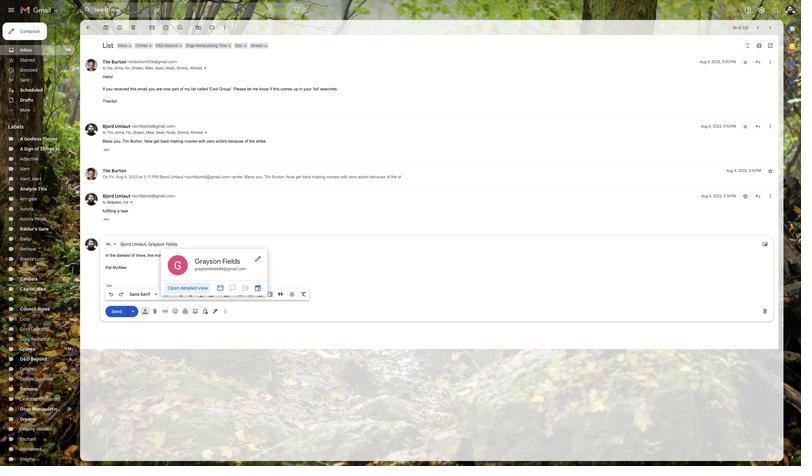 Task type: locate. For each thing, give the bounding box(es) containing it.
1 horizontal spatial dogs manipulating time
[[186, 43, 227, 48]]

noah up bless you, tim burton. now get back making movies with zero actors because of the strike.
[[166, 130, 176, 135]]

bjord umlaut cell for to grayson , me
[[103, 193, 175, 199]]

1 vertical spatial fulfilling
[[165, 253, 178, 258]]

list
[[103, 41, 113, 50]]

1 vertical spatial now
[[287, 175, 295, 179]]

get
[[154, 139, 159, 144], [296, 175, 301, 179]]

cozy radiance
[[20, 337, 49, 342]]

0 horizontal spatial because
[[228, 139, 244, 144]]

1 horizontal spatial not starred image
[[768, 168, 774, 174]]

report spam image
[[116, 24, 123, 31]]

2023, inside cell
[[713, 124, 722, 129]]

2 bjord umlaut cell from the top
[[103, 193, 175, 199]]

more
[[20, 107, 30, 113]]

noah
[[166, 66, 175, 70], [166, 130, 176, 135]]

now
[[145, 139, 153, 144], [287, 175, 295, 179]]

dogs manipulating time
[[186, 43, 227, 48], [20, 407, 71, 412]]

1 vertical spatial d&d
[[20, 357, 30, 362]]

group'.
[[219, 87, 232, 91]]

snooze image
[[163, 24, 169, 31]]

cozy up crimes link
[[20, 337, 30, 342]]

aurora petals link
[[20, 216, 46, 222]]

ahmed up list
[[190, 66, 202, 70]]

crimes inside labels navigation
[[20, 347, 35, 352]]

2 cozy from the top
[[20, 326, 30, 332]]

bjord umlaut < sicritbjordd@gmail.com > up to tim , anna , fin , shawn , mike , sean , noah , ximmy , ahmed at the top left of the page
[[103, 124, 175, 129]]

1 vertical spatial aurora
[[20, 216, 33, 222]]

inbox up the starred
[[20, 47, 32, 53]]

ximmy up the my
[[177, 66, 188, 70]]

not starred image
[[768, 168, 774, 174], [743, 193, 749, 199]]

mike
[[145, 66, 153, 70], [146, 130, 154, 135]]

bjord umlaut cell
[[103, 124, 175, 129], [103, 193, 175, 199]]

dreams
[[20, 417, 36, 422]]

anna for burton
[[114, 66, 123, 70]]

delight down delight link
[[20, 377, 34, 382]]

art-
[[20, 196, 28, 202]]

0 vertical spatial you,
[[114, 139, 121, 144]]

beyond inside labels navigation
[[31, 357, 47, 362]]

serif
[[141, 292, 150, 297]]

< for tim
[[131, 124, 133, 129]]

main menu image
[[8, 6, 15, 14]]

cozy for cozy link
[[20, 316, 30, 322]]

2 aurora from the top
[[20, 216, 33, 222]]

cozy down the council
[[20, 316, 30, 322]]

you left are
[[149, 87, 155, 91]]

0 horizontal spatial in
[[189, 253, 192, 258]]

2 vertical spatial show trimmed content image
[[105, 284, 113, 288]]

2023, for 3:10 pm
[[713, 124, 722, 129]]

25
[[67, 407, 71, 412]]

not starred image right 3:12 pm
[[768, 168, 774, 174]]

1 vertical spatial manipulating
[[32, 407, 60, 412]]

ballsy link
[[20, 236, 32, 242]]

4, inside aug 4, 2023, 3:12 pm cell
[[734, 168, 738, 173]]

betrayal link
[[20, 246, 36, 252]]

0 horizontal spatial bless
[[103, 139, 113, 144]]

0 horizontal spatial zero
[[207, 139, 215, 144]]

alert, alert link
[[20, 176, 41, 182]]

4, left 3:14 pm
[[709, 194, 712, 198]]

1 vertical spatial me
[[253, 87, 258, 91]]

light.
[[235, 253, 244, 258]]

delight
[[20, 367, 34, 372], [20, 377, 34, 382]]

0 horizontal spatial manipulating
[[32, 407, 60, 412]]

you right if
[[106, 87, 113, 91]]

2 burton from the top
[[112, 168, 126, 174]]

grayson up the fulfilling a task
[[107, 200, 121, 205]]

2 bjord umlaut < sicritbjordd@gmail.com > from the top
[[103, 193, 175, 199]]

crimes up tim burton < timburton1006@gmail.com > at the top left of the page
[[136, 43, 148, 48]]

1 vertical spatial with
[[341, 175, 348, 179]]

1 vertical spatial cozy
[[20, 326, 30, 332]]

dogs right d&d beyond button
[[186, 43, 195, 48]]

in the darkest of times, the most fulfilling thing in the world is finding the light.
[[105, 253, 244, 258]]

anna for umlaut
[[115, 130, 124, 135]]

alert,
[[20, 176, 31, 182]]

0 horizontal spatial back
[[161, 139, 169, 144]]

throne
[[42, 136, 58, 142]]

aug 4, 2023, 3:00 pm
[[700, 59, 736, 64]]

1 horizontal spatial inbox
[[118, 43, 127, 48]]

beyond for d&d beyond link
[[31, 357, 47, 362]]

candela link
[[20, 276, 38, 282]]

cozy for cozy radiance
[[20, 337, 30, 342]]

council notes link
[[20, 306, 50, 312]]

0 vertical spatial now
[[145, 139, 153, 144]]

1 horizontal spatial crimes
[[136, 43, 148, 48]]

manipulating down the labels icon
[[196, 43, 218, 48]]

aug inside "cell"
[[700, 59, 707, 64]]

in inside message body text field
[[189, 253, 192, 258]]

dogs inside labels navigation
[[20, 407, 31, 412]]

time inside button
[[219, 43, 227, 48]]

1 horizontal spatial beyond
[[165, 43, 178, 48]]

1 vertical spatial burton
[[112, 168, 126, 174]]

d&d inside button
[[156, 43, 164, 48]]

< down the inbox button
[[127, 59, 129, 64]]

baldur's
[[20, 226, 37, 232]]

bjord umlaut < sicritbjordd@gmail.com > down at
[[103, 193, 175, 199]]

aug 4, 2023, 3:10 pm cell
[[701, 123, 736, 130]]

0 horizontal spatial beyond
[[31, 357, 47, 362]]

0 vertical spatial <
[[127, 59, 129, 64]]

1 vertical spatial anna
[[115, 130, 124, 135]]

1 right the idea
[[70, 287, 71, 291]]

bjord umlaut < sicritbjordd@gmail.com > for to grayson , me
[[103, 193, 175, 199]]

bless up tim burton
[[103, 139, 113, 144]]

pat mcafee
[[105, 265, 127, 270]]

labels navigation
[[0, 20, 80, 466]]

on fri, aug 4, 2023 at 2:11 pm bjord umlaut <sicritbjordd@gmail.com> wrote: bless you, tim burton. now get back making movies with zero actors because of the st
[[103, 175, 401, 179]]

1 up the 6
[[70, 88, 71, 92]]

enchanted down "enchant" link
[[20, 447, 41, 452]]

0 horizontal spatial now
[[145, 139, 153, 144]]

d&d up delight link
[[20, 357, 30, 362]]

4, for aug 4, 2023, 3:10 pm
[[709, 124, 712, 129]]

0 vertical spatial bjord umlaut < sicritbjordd@gmail.com >
[[103, 124, 175, 129]]

burton.
[[130, 139, 143, 144], [272, 175, 285, 179]]

show trimmed content image for grayson
[[103, 218, 110, 221]]

demons
[[20, 387, 37, 392]]

bold ‪(⌘b)‬ image
[[178, 291, 184, 298]]

1 vertical spatial bjord umlaut cell
[[103, 193, 175, 199]]

you,
[[114, 139, 121, 144], [256, 175, 263, 179]]

the
[[249, 139, 255, 144], [391, 175, 397, 179], [110, 253, 116, 258], [148, 253, 153, 258], [193, 253, 199, 258], [228, 253, 234, 258]]

2023, for 3:14 pm
[[713, 194, 723, 198]]

aug 4, 2023, 3:00 pm cell
[[700, 59, 736, 65]]

2023, left 3:00 pm
[[712, 59, 721, 64]]

called
[[197, 87, 208, 91]]

analyze
[[20, 186, 37, 192]]

0 vertical spatial dewdrop
[[31, 326, 49, 332]]

1 vertical spatial show trimmed content image
[[103, 218, 110, 221]]

d&d for d&d beyond link
[[20, 357, 30, 362]]

manipulating inside labels navigation
[[32, 407, 60, 412]]

toggle confidential mode image
[[202, 308, 208, 315]]

show trimmed content image up tim burton
[[103, 148, 110, 152]]

because
[[228, 139, 244, 144], [370, 175, 386, 179]]

actors
[[216, 139, 227, 144], [358, 175, 369, 179]]

green star image
[[743, 123, 749, 130]]

4, inside aug 4, 2023, 3:14 pm cell
[[709, 194, 712, 198]]

1 vertical spatial fin
[[126, 130, 131, 135]]

d&d beyond down the snooze image
[[156, 43, 178, 48]]

d&d beyond inside labels navigation
[[20, 357, 47, 362]]

me up hello!
[[107, 66, 112, 70]]

redo ‪(⌘y)‬ image
[[118, 291, 124, 298]]

anna
[[114, 66, 123, 70], [115, 130, 124, 135]]

baldur's gate link
[[20, 226, 49, 232]]

< down 2023
[[131, 194, 133, 198]]

0 vertical spatial making
[[170, 139, 183, 144]]

1 vertical spatial delight
[[20, 377, 34, 382]]

1 vertical spatial zero
[[349, 175, 357, 179]]

0 horizontal spatial burton.
[[130, 139, 143, 144]]

1 horizontal spatial grayson
[[148, 242, 165, 247]]

type of response image
[[105, 241, 112, 248]]

2023, inside "cell"
[[712, 59, 721, 64]]

0 vertical spatial because
[[228, 139, 244, 144]]

1 bjord umlaut cell from the top
[[103, 124, 175, 129]]

older image
[[768, 24, 774, 31]]

0 vertical spatial dogs manipulating time
[[186, 43, 227, 48]]

< for me
[[127, 59, 129, 64]]

0 vertical spatial delight
[[20, 367, 34, 372]]

56
[[733, 25, 737, 30]]

this right 'if'
[[273, 87, 280, 91]]

delight for delight sunshine
[[20, 377, 34, 382]]

discard draft ‪(⌘⇧d)‬ image
[[762, 308, 768, 315]]

crimes up d&d beyond link
[[20, 347, 35, 352]]

not starred checkbox right 3:12 pm
[[768, 168, 774, 174]]

not starred image for aug 4, 2023, 3:12 pm
[[768, 168, 774, 174]]

because left st
[[370, 175, 386, 179]]

dogs manipulating time inside button
[[186, 43, 227, 48]]

settings image
[[758, 6, 766, 14]]

1 21 from the top
[[68, 277, 71, 281]]

1 horizontal spatial you,
[[256, 175, 263, 179]]

aurora down "aurora" 'link'
[[20, 216, 33, 222]]

1 vertical spatial ahmed
[[191, 130, 203, 135]]

dogs manipulating time for the dogs manipulating time link
[[20, 407, 71, 412]]

1 burton from the top
[[112, 59, 126, 65]]

2 vertical spatial me
[[123, 200, 128, 205]]

you, right wrote: at the top of page
[[256, 175, 263, 179]]

1 vertical spatial shawn
[[133, 130, 144, 135]]

a for a sign of things to come
[[20, 146, 23, 152]]

d&d up timburton1006@gmail.com
[[156, 43, 164, 48]]

1 vertical spatial bless
[[245, 175, 255, 179]]

1 horizontal spatial because
[[370, 175, 386, 179]]

1 vertical spatial d&d beyond
[[20, 357, 47, 362]]

delight link
[[20, 367, 34, 372]]

0 horizontal spatial with
[[199, 139, 206, 144]]

a for a godless throne
[[20, 136, 23, 142]]

candela
[[20, 276, 38, 282]]

sicritbjordd@gmail.com up to tim , anna , fin , shawn , mike , sean , noah , ximmy , ahmed at the top left of the page
[[133, 124, 174, 129]]

0 vertical spatial alert
[[20, 166, 30, 172]]

1 horizontal spatial movies
[[327, 175, 339, 179]]

tab list
[[784, 20, 801, 444]]

0 vertical spatial in
[[299, 87, 303, 91]]

d&d beyond inside button
[[156, 43, 178, 48]]

3:10 pm
[[723, 124, 736, 129]]

dogs manipulating time inside labels navigation
[[20, 407, 71, 412]]

0 horizontal spatial you
[[106, 87, 113, 91]]

more image
[[222, 24, 228, 31]]

5 1 from the top
[[70, 287, 71, 291]]

of left the my
[[180, 87, 183, 91]]

0 vertical spatial not starred checkbox
[[768, 168, 774, 174]]

> inside tim burton < timburton1006@gmail.com >
[[175, 59, 177, 64]]

0 vertical spatial show trimmed content image
[[103, 148, 110, 152]]

0 vertical spatial not starred image
[[768, 168, 774, 174]]

the left strike. at the top
[[249, 139, 255, 144]]

inbox inside labels navigation
[[20, 47, 32, 53]]

,
[[112, 66, 113, 70], [123, 66, 124, 70], [130, 66, 131, 70], [143, 66, 144, 70], [153, 66, 154, 70], [164, 66, 165, 70], [175, 66, 176, 70], [188, 66, 189, 70], [113, 130, 114, 135], [124, 130, 125, 135], [131, 130, 132, 135], [144, 130, 145, 135], [154, 130, 155, 135], [165, 130, 166, 135], [176, 130, 177, 135], [189, 130, 190, 135], [121, 200, 122, 205], [146, 242, 147, 247]]

1 down 25 at the left
[[70, 417, 71, 422]]

21
[[68, 277, 71, 281], [68, 307, 71, 311]]

1 aurora from the top
[[20, 206, 33, 212]]

1 cozy from the top
[[20, 316, 30, 322]]

inbox inside button
[[118, 43, 127, 48]]

1 vertical spatial ximmy
[[177, 130, 189, 135]]

None search field
[[80, 3, 306, 18]]

1 horizontal spatial d&d
[[156, 43, 164, 48]]

4 1 from the top
[[70, 227, 71, 231]]

sean up bless you, tim burton. now get back making movies with zero actors because of the strike.
[[156, 130, 165, 135]]

list
[[80, 53, 776, 327]]

1 vertical spatial <
[[131, 124, 133, 129]]

green-star checkbox
[[743, 123, 749, 130]]

umlaut up to grayson , me at the left of the page
[[115, 193, 130, 199]]

show trimmed content image down the fulfilling a task
[[103, 218, 110, 221]]

0 vertical spatial ahmed
[[190, 66, 202, 70]]

1 horizontal spatial not starred checkbox
[[768, 168, 774, 174]]

email
[[138, 87, 147, 91]]

2 delight from the top
[[20, 377, 34, 382]]

enchanted up the dogs manipulating time link
[[39, 397, 60, 402]]

you, up tim burton
[[114, 139, 121, 144]]

1 a from the top
[[20, 136, 23, 142]]

0 vertical spatial movies
[[185, 139, 197, 144]]

show trimmed content image
[[103, 148, 110, 152], [103, 218, 110, 221], [105, 284, 113, 288]]

2 vertical spatial show details image
[[130, 200, 133, 204]]

0 horizontal spatial fulfilling
[[103, 209, 116, 213]]

bulleted list ‪(⌘⇧8)‬ image
[[247, 291, 254, 298]]

4, inside aug 4, 2023, 3:10 pm cell
[[709, 124, 712, 129]]

sicritbjordd@gmail.com down pm
[[133, 194, 174, 198]]

ahmed
[[190, 66, 202, 70], [191, 130, 203, 135]]

3 1 from the top
[[70, 187, 71, 191]]

pm
[[152, 175, 158, 179]]

italic ‪(⌘i)‬ image
[[188, 291, 194, 298]]

time left epic button
[[219, 43, 227, 48]]

time for the dogs manipulating time link
[[61, 407, 71, 412]]

formatting options toolbar
[[105, 289, 309, 300]]

sent link
[[20, 77, 29, 83]]

council notes
[[20, 306, 50, 312]]

1 vertical spatial sicritbjordd@gmail.com
[[133, 194, 174, 198]]

4, inside aug 4, 2023, 3:00 pm "cell"
[[708, 59, 711, 64]]

2023, left 3:14 pm
[[713, 194, 723, 198]]

mark as unread image
[[149, 24, 155, 31]]

4, for aug 4, 2023, 3:00 pm
[[708, 59, 711, 64]]

1 horizontal spatial time
[[219, 43, 227, 48]]

to for to tim , anna , fin , shawn , mike , sean , noah , ximmy , ahmed
[[103, 130, 106, 135]]

1 vertical spatial in
[[189, 253, 192, 258]]

sent
[[20, 77, 29, 83]]

not starred checkbox right 3:14 pm
[[743, 193, 749, 199]]

manipulating inside dogs manipulating time button
[[196, 43, 218, 48]]

1 right this
[[70, 187, 71, 191]]

14
[[68, 347, 71, 352]]

aug for aug 4, 2023, 3:14 pm
[[702, 194, 708, 198]]

attach files image
[[152, 308, 158, 315]]

shawn
[[132, 66, 143, 70], [133, 130, 144, 135]]

d&d inside labels navigation
[[20, 357, 30, 362]]

capital idea link
[[20, 286, 46, 292]]

alert up alert,
[[20, 166, 30, 172]]

breeze
[[20, 256, 34, 262]]

crimes inside crimes button
[[136, 43, 148, 48]]

inbox right list
[[118, 43, 127, 48]]

aug left 3:00 pm
[[700, 59, 707, 64]]

0 horizontal spatial d&d
[[20, 357, 30, 362]]

1 vertical spatial a
[[20, 146, 23, 152]]

scheduled
[[20, 87, 43, 93]]

dewdrop down demons
[[20, 397, 38, 402]]

sean down timburton1006@gmail.com
[[155, 66, 164, 70]]

show details image right to grayson , me at the left of the page
[[130, 200, 133, 204]]

1 delight from the top
[[20, 367, 34, 372]]

support image
[[744, 6, 752, 14]]

4, left 3:10 pm
[[709, 124, 712, 129]]

0 vertical spatial sean
[[155, 66, 164, 70]]

dogs for the dogs manipulating time link
[[20, 407, 31, 412]]

4, left 3:00 pm
[[708, 59, 711, 64]]

bjord umlaut cell down at
[[103, 193, 175, 199]]

fulfilling down the fields
[[165, 253, 178, 258]]

2023, left 3:10 pm
[[713, 124, 722, 129]]

inbox for the inbox button
[[118, 43, 127, 48]]

time down 18
[[61, 407, 71, 412]]

cozy down cozy link
[[20, 326, 30, 332]]

of left times,
[[131, 253, 135, 258]]

cozy
[[20, 316, 30, 322], [20, 326, 30, 332], [20, 337, 30, 342]]

dogs inside button
[[186, 43, 195, 48]]

enchanted link
[[20, 447, 41, 452]]

back
[[161, 139, 169, 144], [303, 175, 311, 179]]

manipulating
[[196, 43, 218, 48], [32, 407, 60, 412]]

0 vertical spatial dogs
[[186, 43, 195, 48]]

a
[[20, 136, 23, 142], [20, 146, 23, 152]]

1 you from the left
[[106, 87, 113, 91]]

1 vertical spatial mike
[[146, 130, 154, 135]]

dewdrop up the radiance
[[31, 326, 49, 332]]

drafts link
[[20, 97, 33, 103]]

time inside labels navigation
[[61, 407, 71, 412]]

1 vertical spatial grayson
[[148, 242, 165, 247]]

1 vertical spatial enchanted
[[20, 447, 41, 452]]

aurora for aurora petals
[[20, 216, 33, 222]]

aurora down "art-gate"
[[20, 206, 33, 212]]

bjord right pm
[[160, 175, 169, 179]]

umlaut down thanks!
[[115, 124, 130, 129]]

me
[[107, 66, 112, 70], [253, 87, 258, 91], [123, 200, 128, 205]]

at
[[139, 175, 142, 179]]

alert up analyze this link
[[32, 176, 41, 182]]

1 vertical spatial dogs
[[20, 407, 31, 412]]

delete image
[[130, 24, 136, 31]]

4, left 3:12 pm
[[734, 168, 738, 173]]

beyond inside button
[[165, 43, 178, 48]]

aug left 3:12 pm
[[727, 168, 733, 173]]

me right let
[[253, 87, 258, 91]]

me up 'task'
[[123, 200, 128, 205]]

0 horizontal spatial making
[[170, 139, 183, 144]]

burton
[[112, 59, 126, 65], [112, 168, 126, 174]]

< inside tim burton < timburton1006@gmail.com >
[[127, 59, 129, 64]]

most
[[155, 253, 163, 258]]

indent more ‪(⌘])‬ image
[[267, 291, 274, 298]]

burton down the inbox button
[[112, 59, 126, 65]]

2 1 from the top
[[70, 146, 71, 151]]

not starred image right 3:14 pm
[[743, 193, 749, 199]]

burton up fri,
[[112, 168, 126, 174]]

aug 4, 2023, 3:12 pm
[[727, 168, 761, 173]]

capital
[[20, 286, 35, 292]]

search mail image
[[82, 4, 93, 16]]

strikethrough ‪(⌘⇧x)‬ image
[[289, 291, 295, 298]]

2 a from the top
[[20, 146, 23, 152]]

1 down 4
[[70, 146, 71, 151]]

not starred image for aug 4, 2023, 3:14 pm
[[743, 193, 749, 199]]

quote ‪(⌘⇧9)‬ image
[[277, 291, 284, 298]]

Search mail text field
[[94, 7, 275, 13]]

2 sicritbjordd@gmail.com from the top
[[133, 194, 174, 198]]

noah for tim burton
[[166, 66, 175, 70]]

3:14 pm
[[724, 194, 736, 198]]

beyond down the snooze image
[[165, 43, 178, 48]]

with
[[199, 139, 206, 144], [341, 175, 348, 179]]

wrote:
[[232, 175, 244, 179]]

dogs manipulating time down dewdrop enchanted link
[[20, 407, 71, 412]]

timburton1006@gmail.com
[[129, 59, 175, 64]]

< up to tim , anna , fin , shawn , mike , sean , noah , ximmy , ahmed at the top left of the page
[[131, 124, 133, 129]]

2 21 from the top
[[68, 307, 71, 311]]

ahmed for burton
[[190, 66, 202, 70]]

> for to me , anna , fin , shawn , mike , sean , noah , ximmy , ahmed
[[175, 59, 177, 64]]

bjord
[[103, 124, 114, 129], [160, 175, 169, 179], [103, 193, 114, 199], [121, 242, 131, 247]]

mike for burton
[[145, 66, 153, 70]]

1 bjord umlaut < sicritbjordd@gmail.com > from the top
[[103, 124, 175, 129]]

2 this from the left
[[273, 87, 280, 91]]

1 for scheduled
[[70, 88, 71, 92]]

Not starred checkbox
[[768, 168, 774, 174], [743, 193, 749, 199]]

1 1 from the top
[[70, 88, 71, 92]]

to tim , anna , fin , shawn , mike , sean , noah , ximmy , ahmed
[[103, 130, 203, 135]]

1 right gate
[[70, 227, 71, 231]]

1 horizontal spatial now
[[287, 175, 295, 179]]

0 horizontal spatial crimes
[[20, 347, 35, 352]]

0 horizontal spatial time
[[61, 407, 71, 412]]

1 vertical spatial 21
[[68, 307, 71, 311]]

this left email in the top of the page
[[130, 87, 137, 91]]

not starred checkbox for 3:14 pm
[[743, 193, 749, 199]]

1 vertical spatial not starred image
[[743, 193, 749, 199]]

0 horizontal spatial grayson
[[107, 200, 121, 205]]

1 for a sign of things to come
[[70, 146, 71, 151]]

insert link ‪(⌘k)‬ image
[[162, 308, 168, 315]]

0 vertical spatial beyond
[[165, 43, 178, 48]]

add to tasks image
[[177, 24, 183, 31]]

3 cozy from the top
[[20, 337, 30, 342]]

sicritbjordd@gmail.com for to grayson , me
[[133, 194, 174, 198]]

1 vertical spatial noah
[[166, 130, 176, 135]]

<sicritbjordd@gmail.com>
[[184, 175, 231, 179]]

beyond down crimes link
[[31, 357, 47, 362]]

gmail image
[[20, 4, 54, 16]]

inbox for the inbox link
[[20, 47, 32, 53]]

a left godless on the left top
[[20, 136, 23, 142]]

bless right wrote: at the top of page
[[245, 175, 255, 179]]

starred
[[20, 57, 35, 63]]

manipulating down dewdrop enchanted link
[[32, 407, 60, 412]]

sicritbjordd@gmail.com
[[133, 124, 174, 129], [133, 194, 174, 198]]

crimes for crimes button
[[136, 43, 148, 48]]

noah down timburton1006@gmail.com
[[166, 66, 175, 70]]

bjord umlaut cell for ,
[[103, 124, 175, 129]]

0 vertical spatial bjord umlaut cell
[[103, 124, 175, 129]]

show details image
[[203, 66, 207, 70], [204, 131, 208, 135], [130, 200, 133, 204]]

to inside labels navigation
[[55, 146, 60, 152]]

aug inside cell
[[701, 124, 708, 129]]

undo ‪(⌘z)‬ image
[[108, 291, 114, 298]]

1 sicritbjordd@gmail.com from the top
[[133, 124, 174, 129]]

bless you, tim burton. now get back making movies with zero actors because of the strike.
[[103, 139, 267, 144]]

grayson up most
[[148, 242, 165, 247]]

in right 'up'
[[299, 87, 303, 91]]

enigma link
[[20, 457, 35, 462]]

1 horizontal spatial me
[[123, 200, 128, 205]]

dewdrop enchanted
[[20, 397, 60, 402]]

6 1 from the top
[[70, 417, 71, 422]]

aug left 3:14 pm
[[702, 194, 708, 198]]

0 vertical spatial actors
[[216, 139, 227, 144]]

dogs for dogs manipulating time button
[[186, 43, 195, 48]]

sign
[[24, 146, 33, 152]]

if
[[103, 87, 105, 91]]

aug for aug 4, 2023, 3:10 pm
[[701, 124, 708, 129]]



Task type: describe. For each thing, give the bounding box(es) containing it.
crimes button
[[134, 43, 148, 49]]

snoozed link
[[20, 67, 37, 73]]

collapse
[[20, 296, 37, 302]]

cozy radiance link
[[20, 337, 49, 342]]

ximmy for bjord umlaut
[[177, 130, 189, 135]]

lush
[[35, 256, 44, 262]]

21 for council notes
[[68, 307, 71, 311]]

1 for capital idea
[[70, 287, 71, 291]]

collapse link
[[20, 296, 37, 302]]

remove formatting ‪(⌘\)‬ image
[[301, 291, 307, 298]]

bjord umlaut , grayson fields
[[121, 242, 177, 247]]

1 horizontal spatial bless
[[245, 175, 255, 179]]

tim burton < timburton1006@gmail.com >
[[103, 59, 177, 65]]

aug for aug 4, 2023, 3:00 pm
[[700, 59, 707, 64]]

a
[[117, 209, 120, 213]]

delight sunshine
[[20, 377, 53, 382]]

if
[[270, 87, 272, 91]]

bjord down thanks!
[[103, 124, 114, 129]]

aug 4, 2023, 3:12 pm cell
[[727, 168, 761, 174]]

ballsy
[[20, 236, 32, 242]]

insert emoji ‪(⌘⇧2)‬ image
[[172, 308, 178, 315]]

thanks!
[[103, 99, 117, 104]]

notes
[[37, 306, 50, 312]]

2 you from the left
[[149, 87, 155, 91]]

146
[[65, 48, 71, 52]]

the right in
[[110, 253, 116, 258]]

stream button
[[250, 43, 264, 49]]

cozy dewdrop link
[[20, 326, 49, 332]]

is
[[211, 253, 214, 258]]

dreamy wander link
[[20, 427, 52, 432]]

burton for tim burton < timburton1006@gmail.com >
[[112, 59, 126, 65]]

list containing tim burton
[[80, 53, 776, 327]]

gate
[[28, 196, 37, 202]]

0 horizontal spatial actors
[[216, 139, 227, 144]]

are
[[156, 87, 162, 91]]

umlaut right pm
[[170, 175, 183, 179]]

let
[[247, 87, 251, 91]]

of right 56
[[738, 25, 742, 30]]

aug 4, 2023, 3:14 pm cell
[[702, 193, 736, 199]]

time for dogs manipulating time button
[[219, 43, 227, 48]]

labels
[[8, 124, 24, 130]]

please
[[234, 87, 246, 91]]

underline ‪(⌘u)‬ image
[[198, 292, 204, 298]]

1 horizontal spatial making
[[312, 175, 325, 179]]

1 for baldur's gate
[[70, 227, 71, 231]]

1 horizontal spatial alert
[[32, 176, 41, 182]]

insert files using drive image
[[182, 308, 188, 315]]

show trimmed content image for tim
[[103, 148, 110, 152]]

1 vertical spatial movies
[[327, 175, 339, 179]]

hello!
[[103, 75, 113, 79]]

task
[[121, 209, 128, 213]]

dogs manipulating time for dogs manipulating time button
[[186, 43, 227, 48]]

bjord up to grayson , me at the left of the page
[[103, 193, 114, 199]]

0 horizontal spatial you,
[[114, 139, 121, 144]]

0 horizontal spatial movies
[[185, 139, 197, 144]]

show details image for to tim , anna , fin , shawn , mike , sean , noah , ximmy , ahmed
[[204, 131, 208, 135]]

aug 4, 2023, 3:10 pm
[[701, 124, 736, 129]]

dogs manipulating time link
[[20, 407, 71, 412]]

crimes for crimes link
[[20, 347, 35, 352]]

back to inbox image
[[85, 24, 91, 31]]

d&d beyond for d&d beyond link
[[20, 357, 47, 362]]

inbox link
[[20, 47, 32, 53]]

send button
[[105, 306, 128, 317]]

art-gate
[[20, 196, 37, 202]]

analyze this
[[20, 186, 47, 192]]

part
[[172, 87, 179, 91]]

18
[[68, 387, 71, 392]]

0 vertical spatial grayson
[[107, 200, 121, 205]]

1 this from the left
[[130, 87, 137, 91]]

manipulating for dogs manipulating time button
[[196, 43, 218, 48]]

sean for burton
[[155, 66, 164, 70]]

come
[[61, 146, 73, 152]]

alert, alert
[[20, 176, 41, 182]]

0 vertical spatial zero
[[207, 139, 215, 144]]

4, for aug 4, 2023, 3:14 pm
[[709, 194, 712, 198]]

0 vertical spatial with
[[199, 139, 206, 144]]

pat
[[105, 265, 112, 270]]

a sign of things to come link
[[20, 146, 73, 152]]

1 for dreams
[[70, 417, 71, 422]]

2023, for 3:00 pm
[[712, 59, 721, 64]]

cozy link
[[20, 316, 30, 322]]

darkest
[[117, 253, 130, 258]]

know
[[259, 87, 269, 91]]

of inside labels navigation
[[35, 146, 39, 152]]

4, for aug 4, 2023, 3:12 pm
[[734, 168, 738, 173]]

1 vertical spatial because
[[370, 175, 386, 179]]

21 for candela
[[68, 277, 71, 281]]

council
[[20, 306, 36, 312]]

sans
[[130, 292, 140, 297]]

tim burton cell
[[103, 59, 177, 65]]

blue-star checkbox
[[743, 59, 749, 65]]

2 vertical spatial <
[[131, 194, 133, 198]]

not starred checkbox for 3:12 pm
[[768, 168, 774, 174]]

epic button
[[234, 43, 243, 49]]

shawn for umlaut
[[133, 130, 144, 135]]

to for to me , anna , fin , shawn , mike , sean , noah , ximmy , ahmed
[[103, 66, 106, 70]]

advanced search options image
[[290, 3, 303, 16]]

insert signature image
[[212, 308, 218, 315]]

numbered list ‪(⌘⇧7)‬ image
[[237, 291, 244, 298]]

show details image for to me , anna , fin , shawn , mike , sean , noah , ximmy , ahmed
[[203, 66, 207, 70]]

this
[[38, 186, 47, 192]]

the left most
[[148, 253, 153, 258]]

gate
[[38, 226, 49, 232]]

delight for delight link
[[20, 367, 34, 372]]

1 horizontal spatial in
[[299, 87, 303, 91]]

bjord umlaut < sicritbjordd@gmail.com > for ,
[[103, 124, 175, 129]]

the left world
[[193, 253, 199, 258]]

fin for bjord umlaut
[[126, 130, 131, 135]]

1 for analyze this
[[70, 187, 71, 191]]

3:00 pm
[[722, 59, 736, 64]]

up
[[294, 87, 298, 91]]

comes
[[281, 87, 293, 91]]

0 horizontal spatial get
[[154, 139, 159, 144]]

aurora link
[[20, 206, 33, 212]]

2:11
[[144, 175, 151, 179]]

of inside message body text field
[[131, 253, 135, 258]]

fri,
[[109, 175, 115, 179]]

fin for tim burton
[[125, 66, 130, 70]]

1 horizontal spatial zero
[[349, 175, 357, 179]]

labels heading
[[8, 124, 66, 130]]

fulfilling a task
[[103, 209, 128, 213]]

dreamy wander
[[20, 427, 52, 432]]

aurora for "aurora" 'link'
[[20, 206, 33, 212]]

1 vertical spatial get
[[296, 175, 301, 179]]

2023, for 3:12 pm
[[739, 168, 748, 173]]

noah for bjord umlaut
[[166, 130, 176, 135]]

the left st
[[391, 175, 397, 179]]

mike for umlaut
[[146, 130, 154, 135]]

4
[[69, 136, 71, 141]]

d&d for d&d beyond button
[[156, 43, 164, 48]]

4, left 2023
[[124, 175, 128, 179]]

scheduled link
[[20, 87, 43, 93]]

newer image
[[755, 24, 761, 31]]

to for to grayson , me
[[103, 200, 106, 205]]

information card element
[[161, 249, 267, 296]]

compose
[[20, 28, 40, 34]]

sans serif option
[[128, 291, 154, 298]]

brutality
[[20, 266, 37, 272]]

Message Body text field
[[105, 253, 768, 279]]

> for to tim , anna , fin , shawn , mike , sean , noah , ximmy , ahmed
[[174, 124, 175, 129]]

bjord up "darkest"
[[121, 242, 131, 247]]

a godless throne link
[[20, 136, 58, 142]]

manipulating for the dogs manipulating time link
[[32, 407, 60, 412]]

2 horizontal spatial me
[[253, 87, 258, 91]]

blue star image
[[743, 59, 749, 65]]

insert photo image
[[192, 308, 198, 315]]

demons link
[[20, 387, 37, 392]]

indent less ‪(⌘[)‬ image
[[257, 291, 264, 298]]

drafts
[[20, 97, 33, 103]]

move to image
[[195, 24, 202, 31]]

1 vertical spatial back
[[303, 175, 311, 179]]

archive image
[[103, 24, 109, 31]]

st
[[398, 175, 401, 179]]

of left st
[[387, 175, 390, 179]]

0 horizontal spatial alert
[[20, 166, 30, 172]]

of left strike. at the top
[[245, 139, 248, 144]]

analyze this link
[[20, 186, 47, 192]]

if you received this email you are now part of my list called 'cool group'. please let me know if this comes up in your 'list' searches.
[[103, 87, 339, 91]]

things
[[40, 146, 54, 152]]

0 vertical spatial back
[[161, 139, 169, 144]]

beyond for d&d beyond button
[[165, 43, 178, 48]]

d&d beyond for d&d beyond button
[[156, 43, 178, 48]]

2 vertical spatial >
[[174, 194, 175, 198]]

fulfilling inside message body text field
[[165, 253, 178, 258]]

ximmy for tim burton
[[177, 66, 188, 70]]

d&d beyond button
[[155, 43, 178, 49]]

epic
[[235, 43, 243, 48]]

2023
[[129, 175, 138, 179]]

enchant
[[20, 437, 36, 442]]

'list'
[[313, 87, 319, 91]]

sicritbjordd@gmail.com for ,
[[133, 124, 174, 129]]

the left light.
[[228, 253, 234, 258]]

0 vertical spatial burton.
[[130, 139, 143, 144]]

1 vertical spatial dewdrop
[[20, 397, 38, 402]]

umlaut up times,
[[132, 242, 146, 247]]

56 of 222
[[733, 25, 749, 30]]

aug for aug 4, 2023, 3:12 pm
[[727, 168, 733, 173]]

aug right fri,
[[116, 175, 123, 179]]

6
[[69, 98, 71, 102]]

your
[[304, 87, 312, 91]]

burton for tim burton
[[112, 168, 126, 174]]

starred link
[[20, 57, 35, 63]]

more options image
[[224, 308, 227, 315]]

1 vertical spatial burton.
[[272, 175, 285, 179]]

compose button
[[3, 23, 47, 40]]

1 horizontal spatial actors
[[358, 175, 369, 179]]

dewdrop enchanted link
[[20, 397, 60, 402]]

ahmed for umlaut
[[191, 130, 203, 135]]

petals
[[34, 216, 46, 222]]

more send options image
[[130, 308, 136, 315]]

cozy for cozy dewdrop
[[20, 326, 30, 332]]

list
[[191, 87, 196, 91]]

aurora petals
[[20, 216, 46, 222]]

sean for umlaut
[[156, 130, 165, 135]]

shawn for burton
[[132, 66, 143, 70]]

1 horizontal spatial with
[[341, 175, 348, 179]]

0 vertical spatial enchanted
[[39, 397, 60, 402]]

radiance
[[31, 337, 49, 342]]

labels image
[[209, 24, 215, 31]]

0 horizontal spatial me
[[107, 66, 112, 70]]



Task type: vqa. For each thing, say whether or not it's contained in the screenshot.
Follow link to manage storage icon
no



